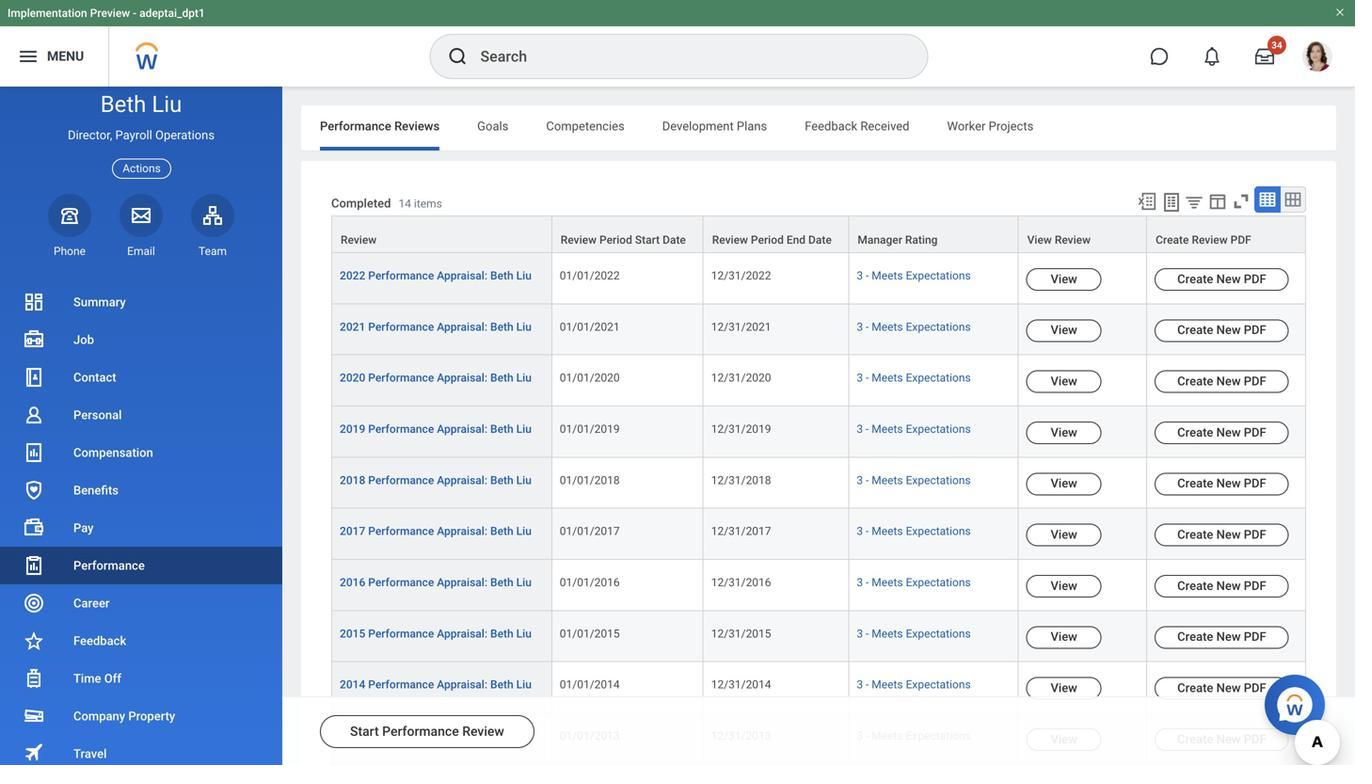 Task type: vqa. For each thing, say whether or not it's contained in the screenshot.
Workers related to Workers with Customer Service Experience
no



Task type: describe. For each thing, give the bounding box(es) containing it.
performance reviews
[[320, 119, 440, 133]]

12/31/2018
[[712, 474, 772, 487]]

create for 9th create new pdf "button"
[[1178, 681, 1214, 695]]

create new pdf for eighth create new pdf "button" from the bottom
[[1178, 374, 1267, 388]]

3 for 12/31/2017
[[857, 525, 863, 538]]

create for 1st create new pdf "button" from the bottom of the page
[[1178, 732, 1214, 746]]

2017 performance appraisal: beth liu link
[[340, 525, 532, 538]]

create new pdf for 8th create new pdf "button"
[[1178, 630, 1267, 644]]

view team image
[[201, 204, 224, 227]]

expectations for 12/31/2014
[[906, 679, 971, 692]]

12/31/2019
[[712, 423, 772, 436]]

1 cell from the left
[[553, 765, 704, 765]]

- for 12/31/2013
[[866, 730, 869, 743]]

3 view button from the top
[[1027, 371, 1102, 393]]

manager rating button
[[850, 217, 1018, 252]]

team
[[199, 245, 227, 258]]

pdf for 9th create new pdf "button"
[[1245, 681, 1267, 695]]

4 view button from the top
[[1027, 422, 1102, 444]]

email button
[[120, 194, 163, 259]]

12/31/2021
[[712, 321, 772, 334]]

tab list containing performance reviews
[[301, 105, 1337, 151]]

summary link
[[0, 283, 282, 321]]

2017 performance appraisal: beth liu
[[340, 525, 532, 538]]

development plans
[[663, 119, 768, 133]]

liu for 2017 performance appraisal: beth liu
[[517, 525, 532, 538]]

view for ninth view button from the bottom
[[1051, 323, 1078, 337]]

items
[[414, 197, 442, 210]]

personal image
[[23, 404, 45, 427]]

expectations for 12/31/2021
[[906, 321, 971, 334]]

3 - meets expectations link for 12/31/2020
[[857, 372, 971, 385]]

benefits
[[73, 483, 119, 498]]

contact link
[[0, 359, 282, 396]]

2014 performance appraisal: beth liu link
[[340, 679, 532, 692]]

property
[[128, 709, 175, 724]]

export to excel image
[[1137, 191, 1158, 212]]

received
[[861, 119, 910, 133]]

4 cell from the left
[[1019, 765, 1148, 765]]

pdf for ninth create new pdf "button" from the bottom of the page
[[1245, 323, 1267, 337]]

1 view button from the top
[[1027, 268, 1102, 291]]

career
[[73, 596, 110, 611]]

pdf for 1st create new pdf "button" from the top
[[1245, 272, 1267, 286]]

preview
[[90, 7, 130, 20]]

2019
[[340, 423, 366, 436]]

liu for 2021 performance appraisal: beth liu
[[517, 321, 532, 334]]

new for 1st create new pdf "button" from the bottom of the page
[[1217, 732, 1241, 746]]

2013
[[340, 730, 366, 743]]

plans
[[737, 119, 768, 133]]

12 row from the top
[[331, 765, 1307, 765]]

3 - meets expectations for 12/31/2019
[[857, 423, 971, 436]]

summary image
[[23, 291, 45, 314]]

3 for 12/31/2016
[[857, 576, 863, 589]]

expand table image
[[1284, 190, 1303, 209]]

- for 12/31/2021
[[866, 321, 869, 334]]

2015 performance appraisal: beth liu link
[[340, 627, 532, 641]]

9 create new pdf button from the top
[[1155, 678, 1290, 700]]

personal link
[[0, 396, 282, 434]]

view inside popup button
[[1028, 234, 1053, 247]]

performance image
[[23, 555, 45, 577]]

view for tenth view button from the top
[[1051, 732, 1078, 746]]

appraisal: for 2021 performance appraisal: beth liu
[[437, 321, 488, 334]]

manager rating
[[858, 234, 938, 247]]

pdf for 8th create new pdf "button"
[[1245, 630, 1267, 644]]

6 create new pdf button from the top
[[1155, 524, 1290, 547]]

appraisal: for 2022 performance appraisal: beth liu
[[437, 269, 488, 283]]

development
[[663, 119, 734, 133]]

email beth liu element
[[120, 244, 163, 259]]

create new pdf for fifth create new pdf "button"
[[1178, 477, 1267, 491]]

view for 7th view button from the bottom
[[1051, 425, 1078, 440]]

performance inside tab list
[[320, 119, 392, 133]]

goals
[[478, 119, 509, 133]]

completed
[[331, 196, 391, 210]]

2014
[[340, 679, 366, 692]]

01/01/2018
[[560, 474, 620, 487]]

pdf for 6th create new pdf "button" from the top of the page
[[1245, 528, 1267, 542]]

2017
[[340, 525, 366, 538]]

34 button
[[1245, 36, 1287, 77]]

company property image
[[23, 705, 45, 728]]

2019 performance appraisal: beth liu
[[340, 423, 532, 436]]

menu button
[[0, 26, 109, 87]]

menu
[[47, 49, 84, 64]]

pay image
[[23, 517, 45, 540]]

date for review period start date
[[663, 234, 686, 247]]

new for eighth create new pdf "button" from the bottom
[[1217, 374, 1241, 388]]

4 create new pdf button from the top
[[1155, 422, 1290, 444]]

- inside menu banner
[[133, 7, 137, 20]]

2021
[[340, 321, 366, 334]]

2 row from the top
[[331, 253, 1307, 305]]

manager
[[858, 234, 903, 247]]

period for end
[[751, 234, 784, 247]]

meets for 12/31/2017
[[872, 525, 904, 538]]

meets for 12/31/2016
[[872, 576, 904, 589]]

view for 8th view button from the bottom
[[1051, 374, 1078, 388]]

notifications large image
[[1203, 47, 1222, 66]]

2016 performance appraisal: beth liu
[[340, 576, 532, 589]]

pdf for fourth create new pdf "button"
[[1245, 425, 1267, 440]]

liu for 2019 performance appraisal: beth liu
[[517, 423, 532, 436]]

view for 1st view button from the top
[[1051, 272, 1078, 286]]

payroll
[[115, 128, 152, 142]]

01/01/2017
[[560, 525, 620, 538]]

appraisal: for 2015 performance appraisal: beth liu
[[437, 627, 488, 641]]

beth for 2019 performance appraisal: beth liu
[[491, 423, 514, 436]]

3 for 12/31/2018
[[857, 474, 863, 487]]

2022
[[340, 269, 366, 283]]

travel image
[[23, 741, 45, 764]]

start performance review button
[[320, 716, 535, 749]]

liu for 2020 performance appraisal: beth liu
[[517, 372, 532, 385]]

job link
[[0, 321, 282, 359]]

3 - meets expectations link for 12/31/2013
[[857, 730, 971, 743]]

team beth liu element
[[191, 244, 234, 259]]

3 for 12/31/2022
[[857, 269, 863, 283]]

new for fourth create new pdf "button"
[[1217, 425, 1241, 440]]

performance for 2018
[[368, 474, 434, 487]]

12/31/2017
[[712, 525, 772, 538]]

10 create new pdf button from the top
[[1155, 729, 1290, 751]]

new for 6th create new pdf "button" from the top of the page
[[1217, 528, 1241, 542]]

review button
[[332, 217, 552, 252]]

3 for 12/31/2013
[[857, 730, 863, 743]]

2013 performance appraisal: beth liu
[[340, 730, 532, 743]]

view for 5th view button from the bottom of the page
[[1051, 528, 1078, 542]]

2015 performance appraisal: beth liu
[[340, 627, 532, 641]]

create new pdf for 1st create new pdf "button" from the bottom of the page
[[1178, 732, 1267, 746]]

2018 performance appraisal: beth liu
[[340, 474, 532, 487]]

review inside popup button
[[1055, 234, 1091, 247]]

2022 performance appraisal: beth liu link
[[340, 269, 532, 283]]

- for 12/31/2014
[[866, 679, 869, 692]]

2018 performance appraisal: beth liu link
[[340, 474, 532, 487]]

12/31/2015
[[712, 627, 772, 641]]

3 - meets expectations for 12/31/2021
[[857, 321, 971, 334]]

pay link
[[0, 509, 282, 547]]

12/31/2013
[[712, 730, 772, 743]]

performance for 2013
[[368, 730, 434, 743]]

click to view/edit grid preferences image
[[1208, 191, 1229, 212]]

beth liu
[[100, 91, 182, 118]]

expectations for 12/31/2020
[[906, 372, 971, 385]]

01/01/2019
[[560, 423, 620, 436]]

beth for 2018 performance appraisal: beth liu
[[491, 474, 514, 487]]

contact image
[[23, 366, 45, 389]]

performance for 2022
[[368, 269, 434, 283]]

create new pdf for 4th create new pdf "button" from the bottom
[[1178, 579, 1267, 593]]

review period start date
[[561, 234, 686, 247]]

01/01/2016
[[560, 576, 620, 589]]

01/01/2021
[[560, 321, 620, 334]]

3 - meets expectations for 12/31/2016
[[857, 576, 971, 589]]

new for 4th create new pdf "button" from the bottom
[[1217, 579, 1241, 593]]

2016 performance appraisal: beth liu link
[[340, 576, 532, 589]]

operations
[[155, 128, 215, 142]]

create for 6th create new pdf "button" from the top of the page
[[1178, 528, 1214, 542]]

performance for 2016
[[368, 576, 434, 589]]

projects
[[989, 119, 1034, 133]]

6 row from the top
[[331, 458, 1307, 509]]

3 row from the top
[[331, 305, 1307, 356]]

personal
[[73, 408, 122, 422]]

meets for 12/31/2022
[[872, 269, 904, 283]]

start performance review
[[350, 724, 505, 740]]

time off link
[[0, 660, 282, 698]]

9 view button from the top
[[1027, 678, 1102, 700]]

career link
[[0, 585, 282, 622]]

job image
[[23, 329, 45, 351]]

- for 12/31/2022
[[866, 269, 869, 283]]

01/01/2015
[[560, 627, 620, 641]]

6 view button from the top
[[1027, 524, 1102, 547]]

compensation image
[[23, 442, 45, 464]]

company property
[[73, 709, 175, 724]]

table image
[[1259, 190, 1278, 209]]

new for fifth create new pdf "button"
[[1217, 477, 1241, 491]]

12/31/2014
[[712, 679, 772, 692]]

3 - meets expectations for 12/31/2022
[[857, 269, 971, 283]]

liu for 2013 performance appraisal: beth liu
[[517, 730, 532, 743]]

9 row from the top
[[331, 611, 1307, 663]]

01/01/2020
[[560, 372, 620, 385]]

7 row from the top
[[331, 509, 1307, 560]]

2021 performance appraisal: beth liu
[[340, 321, 532, 334]]

3 - meets expectations link for 12/31/2016
[[857, 576, 971, 589]]



Task type: locate. For each thing, give the bounding box(es) containing it.
performance
[[320, 119, 392, 133], [368, 269, 434, 283], [368, 321, 434, 334], [368, 372, 434, 385], [368, 423, 434, 436], [368, 474, 434, 487], [368, 525, 434, 538], [73, 559, 145, 573], [368, 576, 434, 589], [368, 627, 434, 641], [368, 679, 434, 692], [382, 724, 459, 740], [368, 730, 434, 743]]

3 for 12/31/2014
[[857, 679, 863, 692]]

beth for 2017 performance appraisal: beth liu
[[491, 525, 514, 538]]

pdf inside popup button
[[1231, 234, 1252, 247]]

10 expectations from the top
[[906, 730, 971, 743]]

beth down "2018 performance appraisal: beth liu" link
[[491, 525, 514, 538]]

toolbar
[[1129, 186, 1307, 216]]

meets for 12/31/2020
[[872, 372, 904, 385]]

appraisal: for 2016 performance appraisal: beth liu
[[437, 576, 488, 589]]

1 date from the left
[[663, 234, 686, 247]]

performance right 2022
[[368, 269, 434, 283]]

liu left '01/01/2018'
[[517, 474, 532, 487]]

7 expectations from the top
[[906, 576, 971, 589]]

review period end date
[[713, 234, 832, 247]]

2 date from the left
[[809, 234, 832, 247]]

2020 performance appraisal: beth liu link
[[340, 372, 532, 385]]

feedback link
[[0, 622, 282, 660]]

meets
[[872, 269, 904, 283], [872, 321, 904, 334], [872, 372, 904, 385], [872, 423, 904, 436], [872, 474, 904, 487], [872, 525, 904, 538], [872, 576, 904, 589], [872, 627, 904, 641], [872, 679, 904, 692], [872, 730, 904, 743]]

7 meets from the top
[[872, 576, 904, 589]]

beth for 2013 performance appraisal: beth liu
[[491, 730, 514, 743]]

review
[[341, 234, 377, 247], [561, 234, 597, 247], [713, 234, 748, 247], [1055, 234, 1091, 247], [1192, 234, 1228, 247], [463, 724, 505, 740]]

performance right the 2014 at the bottom left
[[368, 679, 434, 692]]

liu left 01/01/2022
[[517, 269, 532, 283]]

company
[[73, 709, 125, 724]]

5 create new pdf button from the top
[[1155, 473, 1290, 496]]

period for start
[[600, 234, 633, 247]]

0 vertical spatial start
[[635, 234, 660, 247]]

performance right 2015
[[368, 627, 434, 641]]

- for 12/31/2019
[[866, 423, 869, 436]]

appraisal: down the 2019 performance appraisal: beth liu
[[437, 474, 488, 487]]

1 create new pdf from the top
[[1178, 272, 1267, 286]]

phone beth liu element
[[48, 244, 91, 259]]

new for 9th create new pdf "button"
[[1217, 681, 1241, 695]]

0 vertical spatial feedback
[[805, 119, 858, 133]]

2020 performance appraisal: beth liu
[[340, 372, 532, 385]]

fullscreen image
[[1232, 191, 1252, 212]]

tab list
[[301, 105, 1337, 151]]

beth for 2022 performance appraisal: beth liu
[[491, 269, 514, 283]]

pdf for create review pdf popup button
[[1231, 234, 1252, 247]]

2013 performance appraisal: beth liu link
[[340, 730, 532, 743]]

4 create new pdf from the top
[[1178, 425, 1267, 440]]

6 meets from the top
[[872, 525, 904, 538]]

4 appraisal: from the top
[[437, 423, 488, 436]]

review inside button
[[463, 724, 505, 740]]

2 period from the left
[[751, 234, 784, 247]]

performance right 2019
[[368, 423, 434, 436]]

contact
[[73, 371, 116, 385]]

row containing review
[[331, 216, 1307, 253]]

time
[[73, 672, 101, 686]]

3 create new pdf from the top
[[1178, 374, 1267, 388]]

9 appraisal: from the top
[[437, 679, 488, 692]]

34
[[1272, 40, 1283, 51]]

3 - meets expectations link for 12/31/2015
[[857, 627, 971, 641]]

row header
[[331, 765, 553, 765]]

3 new from the top
[[1217, 374, 1241, 388]]

3 - meets expectations for 12/31/2014
[[857, 679, 971, 692]]

beth down the 2014 performance appraisal: beth liu at the left bottom
[[491, 730, 514, 743]]

appraisal: down 2018 performance appraisal: beth liu at the bottom of the page
[[437, 525, 488, 538]]

performance right 2016 at bottom left
[[368, 576, 434, 589]]

liu left 01/01/2014 on the bottom of page
[[517, 679, 532, 692]]

performance inside the start performance review button
[[382, 724, 459, 740]]

expectations for 12/31/2017
[[906, 525, 971, 538]]

2015
[[340, 627, 366, 641]]

2 cell from the left
[[704, 765, 850, 765]]

feedback
[[805, 119, 858, 133], [73, 634, 126, 648]]

9 meets from the top
[[872, 679, 904, 692]]

career image
[[23, 592, 45, 615]]

6 new from the top
[[1217, 528, 1241, 542]]

- for 12/31/2016
[[866, 576, 869, 589]]

3 - meets expectations for 12/31/2020
[[857, 372, 971, 385]]

3 meets from the top
[[872, 372, 904, 385]]

performance for 2020
[[368, 372, 434, 385]]

expectations for 12/31/2018
[[906, 474, 971, 487]]

2 expectations from the top
[[906, 321, 971, 334]]

2019 performance appraisal: beth liu link
[[340, 423, 532, 436]]

off
[[104, 672, 121, 686]]

beth up 2014 performance appraisal: beth liu link
[[491, 627, 514, 641]]

appraisal: up 2015 performance appraisal: beth liu link
[[437, 576, 488, 589]]

4 row from the top
[[331, 356, 1307, 407]]

performance for 2019
[[368, 423, 434, 436]]

2 meets from the top
[[872, 321, 904, 334]]

8 meets from the top
[[872, 627, 904, 641]]

9 new from the top
[[1217, 681, 1241, 695]]

mail image
[[130, 204, 153, 227]]

meets for 12/31/2019
[[872, 423, 904, 436]]

worker
[[948, 119, 986, 133]]

7 3 - meets expectations link from the top
[[857, 576, 971, 589]]

- for 12/31/2017
[[866, 525, 869, 538]]

competencies
[[546, 119, 625, 133]]

10 3 - meets expectations from the top
[[857, 730, 971, 743]]

performance right 2017
[[368, 525, 434, 538]]

pdf for 4th create new pdf "button" from the bottom
[[1245, 579, 1267, 593]]

create for eighth create new pdf "button" from the bottom
[[1178, 374, 1214, 388]]

feedback for feedback received
[[805, 119, 858, 133]]

period up 01/01/2022
[[600, 234, 633, 247]]

review period end date button
[[704, 217, 849, 252]]

review inside popup button
[[341, 234, 377, 247]]

justify image
[[17, 45, 40, 68]]

0 horizontal spatial date
[[663, 234, 686, 247]]

8 new from the top
[[1217, 630, 1241, 644]]

1 horizontal spatial period
[[751, 234, 784, 247]]

1 horizontal spatial feedback
[[805, 119, 858, 133]]

company property link
[[0, 698, 282, 735]]

liu for 2018 performance appraisal: beth liu
[[517, 474, 532, 487]]

create inside popup button
[[1156, 234, 1190, 247]]

performance inside list
[[73, 559, 145, 573]]

3 - meets expectations for 12/31/2017
[[857, 525, 971, 538]]

- for 12/31/2018
[[866, 474, 869, 487]]

performance up career
[[73, 559, 145, 573]]

beth for 2021 performance appraisal: beth liu
[[491, 321, 514, 334]]

1 3 - meets expectations link from the top
[[857, 269, 971, 283]]

liu left 01/01/2019
[[517, 423, 532, 436]]

6 create new pdf from the top
[[1178, 528, 1267, 542]]

7 create new pdf from the top
[[1178, 579, 1267, 593]]

create for fifth create new pdf "button"
[[1178, 477, 1214, 491]]

3 appraisal: from the top
[[437, 372, 488, 385]]

feedback up time off
[[73, 634, 126, 648]]

12/31/2016
[[712, 576, 772, 589]]

beth down '2021 performance appraisal: beth liu' link
[[491, 372, 514, 385]]

10 appraisal: from the top
[[437, 730, 488, 743]]

view for 6th view button from the bottom
[[1051, 477, 1078, 491]]

view
[[1028, 234, 1053, 247], [1051, 272, 1078, 286], [1051, 323, 1078, 337], [1051, 374, 1078, 388], [1051, 425, 1078, 440], [1051, 477, 1078, 491], [1051, 528, 1078, 542], [1051, 579, 1078, 593], [1051, 630, 1078, 644], [1051, 681, 1078, 695], [1051, 732, 1078, 746]]

appraisal:
[[437, 269, 488, 283], [437, 321, 488, 334], [437, 372, 488, 385], [437, 423, 488, 436], [437, 474, 488, 487], [437, 525, 488, 538], [437, 576, 488, 589], [437, 627, 488, 641], [437, 679, 488, 692], [437, 730, 488, 743]]

3 - meets expectations for 12/31/2018
[[857, 474, 971, 487]]

3 expectations from the top
[[906, 372, 971, 385]]

1 horizontal spatial date
[[809, 234, 832, 247]]

liu up operations
[[152, 91, 182, 118]]

3 for 12/31/2020
[[857, 372, 863, 385]]

beth up 2017 performance appraisal: beth liu link on the bottom of the page
[[491, 474, 514, 487]]

Search Workday  search field
[[481, 36, 889, 77]]

liu left 01/01/2013
[[517, 730, 532, 743]]

10 row from the top
[[331, 663, 1307, 714]]

adeptai_dpt1
[[139, 7, 205, 20]]

5 create new pdf from the top
[[1178, 477, 1267, 491]]

search image
[[447, 45, 469, 68]]

8 appraisal: from the top
[[437, 627, 488, 641]]

menu banner
[[0, 0, 1356, 87]]

performance link
[[0, 547, 282, 585]]

view review button
[[1019, 217, 1147, 252]]

8 create new pdf from the top
[[1178, 630, 1267, 644]]

3 - meets expectations link for 12/31/2017
[[857, 525, 971, 538]]

appraisal: for 2019 performance appraisal: beth liu
[[437, 423, 488, 436]]

performance for 2014
[[368, 679, 434, 692]]

performance for start
[[382, 724, 459, 740]]

3
[[857, 269, 863, 283], [857, 321, 863, 334], [857, 372, 863, 385], [857, 423, 863, 436], [857, 474, 863, 487], [857, 525, 863, 538], [857, 576, 863, 589], [857, 627, 863, 641], [857, 679, 863, 692], [857, 730, 863, 743]]

close environment banner image
[[1335, 7, 1346, 18]]

meets for 12/31/2018
[[872, 474, 904, 487]]

- for 12/31/2020
[[866, 372, 869, 385]]

liu left 01/01/2017
[[517, 525, 532, 538]]

5 view button from the top
[[1027, 473, 1102, 496]]

01/01/2014
[[560, 679, 620, 692]]

time off image
[[23, 668, 45, 690]]

3 3 from the top
[[857, 372, 863, 385]]

email
[[127, 245, 155, 258]]

beth down review popup button
[[491, 269, 514, 283]]

performance left the reviews
[[320, 119, 392, 133]]

1 3 - meets expectations from the top
[[857, 269, 971, 283]]

create new pdf for ninth create new pdf "button" from the bottom of the page
[[1178, 323, 1267, 337]]

export to worksheets image
[[1161, 191, 1184, 214]]

start inside popup button
[[635, 234, 660, 247]]

2 create new pdf from the top
[[1178, 323, 1267, 337]]

beth up 2020 performance appraisal: beth liu 'link'
[[491, 321, 514, 334]]

expectations for 12/31/2022
[[906, 269, 971, 283]]

10 view button from the top
[[1027, 729, 1102, 751]]

liu for 2014 performance appraisal: beth liu
[[517, 679, 532, 692]]

3 create new pdf button from the top
[[1155, 371, 1290, 393]]

period left the end
[[751, 234, 784, 247]]

10 3 from the top
[[857, 730, 863, 743]]

01/01/2013
[[560, 730, 620, 743]]

create review pdf
[[1156, 234, 1252, 247]]

team link
[[191, 194, 234, 259]]

2 3 - meets expectations link from the top
[[857, 321, 971, 334]]

2016
[[340, 576, 366, 589]]

compensation
[[73, 446, 153, 460]]

liu left 01/01/2016
[[517, 576, 532, 589]]

8 view button from the top
[[1027, 626, 1102, 649]]

expectations for 12/31/2019
[[906, 423, 971, 436]]

meets for 12/31/2013
[[872, 730, 904, 743]]

9 expectations from the top
[[906, 679, 971, 692]]

pdf for eighth create new pdf "button" from the bottom
[[1245, 374, 1267, 388]]

start
[[635, 234, 660, 247], [350, 724, 379, 740]]

beth for 2014 performance appraisal: beth liu
[[491, 679, 514, 692]]

travel link
[[0, 735, 282, 765]]

performance right 2018
[[368, 474, 434, 487]]

appraisal: down the 2015 performance appraisal: beth liu
[[437, 679, 488, 692]]

phone
[[54, 245, 86, 258]]

feedback left received
[[805, 119, 858, 133]]

3 - meets expectations for 12/31/2013
[[857, 730, 971, 743]]

11 row from the top
[[331, 714, 1307, 765]]

appraisal: up 2018 performance appraisal: beth liu at the bottom of the page
[[437, 423, 488, 436]]

2021 performance appraisal: beth liu link
[[340, 321, 532, 334]]

create for 8th create new pdf "button"
[[1178, 630, 1214, 644]]

create review pdf button
[[1148, 217, 1306, 252]]

new for 1st create new pdf "button" from the top
[[1217, 272, 1241, 286]]

4 expectations from the top
[[906, 423, 971, 436]]

1 horizontal spatial start
[[635, 234, 660, 247]]

3 cell from the left
[[850, 765, 1019, 765]]

beth up payroll
[[100, 91, 146, 118]]

6 expectations from the top
[[906, 525, 971, 538]]

4 meets from the top
[[872, 423, 904, 436]]

2022 performance appraisal: beth liu
[[340, 269, 532, 283]]

7 create new pdf button from the top
[[1155, 575, 1290, 598]]

4 new from the top
[[1217, 425, 1241, 440]]

liu for 2022 performance appraisal: beth liu
[[517, 269, 532, 283]]

liu for 2015 performance appraisal: beth liu
[[517, 627, 532, 641]]

performance right the 2021
[[368, 321, 434, 334]]

beth down the 2015 performance appraisal: beth liu
[[491, 679, 514, 692]]

view review
[[1028, 234, 1091, 247]]

appraisal: for 2018 performance appraisal: beth liu
[[437, 474, 488, 487]]

1 period from the left
[[600, 234, 633, 247]]

phone image
[[56, 204, 83, 227]]

3 - meets expectations link
[[857, 269, 971, 283], [857, 321, 971, 334], [857, 372, 971, 385], [857, 423, 971, 436], [857, 474, 971, 487], [857, 525, 971, 538], [857, 576, 971, 589], [857, 627, 971, 641], [857, 679, 971, 692], [857, 730, 971, 743]]

benefits image
[[23, 479, 45, 502]]

appraisal: down '2021 performance appraisal: beth liu' link
[[437, 372, 488, 385]]

period
[[600, 234, 633, 247], [751, 234, 784, 247]]

0 horizontal spatial feedback
[[73, 634, 126, 648]]

1 create new pdf button from the top
[[1155, 268, 1290, 291]]

new
[[1217, 272, 1241, 286], [1217, 323, 1241, 337], [1217, 374, 1241, 388], [1217, 425, 1241, 440], [1217, 477, 1241, 491], [1217, 528, 1241, 542], [1217, 579, 1241, 593], [1217, 630, 1241, 644], [1217, 681, 1241, 695], [1217, 732, 1241, 746]]

worker projects
[[948, 119, 1034, 133]]

list containing summary
[[0, 283, 282, 765]]

5 row from the top
[[331, 407, 1307, 458]]

0 horizontal spatial period
[[600, 234, 633, 247]]

create new pdf for 9th create new pdf "button"
[[1178, 681, 1267, 695]]

performance for 2015
[[368, 627, 434, 641]]

liu left 01/01/2020
[[517, 372, 532, 385]]

1 vertical spatial feedback
[[73, 634, 126, 648]]

rating
[[906, 234, 938, 247]]

profile logan mcneil image
[[1303, 41, 1333, 75]]

1 appraisal: from the top
[[437, 269, 488, 283]]

row
[[331, 216, 1307, 253], [331, 253, 1307, 305], [331, 305, 1307, 356], [331, 356, 1307, 407], [331, 407, 1307, 458], [331, 458, 1307, 509], [331, 509, 1307, 560], [331, 560, 1307, 611], [331, 611, 1307, 663], [331, 663, 1307, 714], [331, 714, 1307, 765], [331, 765, 1307, 765]]

pdf for fifth create new pdf "button"
[[1245, 477, 1267, 491]]

8 3 - meets expectations link from the top
[[857, 627, 971, 641]]

9 3 - meets expectations from the top
[[857, 679, 971, 692]]

5 3 - meets expectations from the top
[[857, 474, 971, 487]]

0 horizontal spatial start
[[350, 724, 379, 740]]

meets for 12/31/2014
[[872, 679, 904, 692]]

feedback image
[[23, 630, 45, 653]]

performance right 2013
[[368, 730, 434, 743]]

implementation
[[8, 7, 87, 20]]

beth for 2020 performance appraisal: beth liu
[[491, 372, 514, 385]]

feedback inside feedback link
[[73, 634, 126, 648]]

liu inside navigation pane region
[[152, 91, 182, 118]]

liu left 01/01/2015 on the left of page
[[517, 627, 532, 641]]

6 3 - meets expectations from the top
[[857, 525, 971, 538]]

8 expectations from the top
[[906, 627, 971, 641]]

1 expectations from the top
[[906, 269, 971, 283]]

expectations for 12/31/2016
[[906, 576, 971, 589]]

12/31/2022
[[712, 269, 772, 283]]

list
[[0, 283, 282, 765]]

9 create new pdf from the top
[[1178, 681, 1267, 695]]

performance for 2021
[[368, 321, 434, 334]]

7 view button from the top
[[1027, 575, 1102, 598]]

appraisal: down review popup button
[[437, 269, 488, 283]]

beth for 2016 performance appraisal: beth liu
[[491, 576, 514, 589]]

6 3 - meets expectations link from the top
[[857, 525, 971, 538]]

performance down the 2014 performance appraisal: beth liu at the left bottom
[[382, 724, 459, 740]]

4 3 - meets expectations link from the top
[[857, 423, 971, 436]]

2 create new pdf button from the top
[[1155, 320, 1290, 342]]

beth inside navigation pane region
[[100, 91, 146, 118]]

pay
[[73, 521, 94, 535]]

3 3 - meets expectations from the top
[[857, 372, 971, 385]]

5 new from the top
[[1217, 477, 1241, 491]]

appraisal: for 2020 performance appraisal: beth liu
[[437, 372, 488, 385]]

1 row from the top
[[331, 216, 1307, 253]]

2 view button from the top
[[1027, 320, 1102, 342]]

2 3 - meets expectations from the top
[[857, 321, 971, 334]]

performance right 2020
[[368, 372, 434, 385]]

10 3 - meets expectations link from the top
[[857, 730, 971, 743]]

6 appraisal: from the top
[[437, 525, 488, 538]]

liu left 01/01/2021
[[517, 321, 532, 334]]

8 create new pdf button from the top
[[1155, 626, 1290, 649]]

inbox large image
[[1256, 47, 1275, 66]]

view button
[[1027, 268, 1102, 291], [1027, 320, 1102, 342], [1027, 371, 1102, 393], [1027, 422, 1102, 444], [1027, 473, 1102, 496], [1027, 524, 1102, 547], [1027, 575, 1102, 598], [1027, 626, 1102, 649], [1027, 678, 1102, 700], [1027, 729, 1102, 751]]

create
[[1156, 234, 1190, 247], [1178, 272, 1214, 286], [1178, 323, 1214, 337], [1178, 374, 1214, 388], [1178, 425, 1214, 440], [1178, 477, 1214, 491], [1178, 528, 1214, 542], [1178, 579, 1214, 593], [1178, 630, 1214, 644], [1178, 681, 1214, 695], [1178, 732, 1214, 746]]

7 new from the top
[[1217, 579, 1241, 593]]

navigation pane region
[[0, 87, 282, 765]]

beth up "2018 performance appraisal: beth liu" link
[[491, 423, 514, 436]]

2018
[[340, 474, 366, 487]]

liu for 2016 performance appraisal: beth liu
[[517, 576, 532, 589]]

create for ninth create new pdf "button" from the bottom of the page
[[1178, 323, 1214, 337]]

pdf for 1st create new pdf "button" from the bottom of the page
[[1245, 732, 1267, 746]]

14
[[399, 197, 411, 210]]

8 row from the top
[[331, 560, 1307, 611]]

2 new from the top
[[1217, 323, 1241, 337]]

appraisal: down the 2014 performance appraisal: beth liu at the left bottom
[[437, 730, 488, 743]]

director, payroll operations
[[68, 128, 215, 142]]

12/31/2020
[[712, 372, 772, 385]]

beth up 2015 performance appraisal: beth liu link
[[491, 576, 514, 589]]

cell
[[553, 765, 704, 765], [704, 765, 850, 765], [850, 765, 1019, 765], [1019, 765, 1148, 765], [1148, 765, 1307, 765]]

8 3 from the top
[[857, 627, 863, 641]]

5 3 - meets expectations link from the top
[[857, 474, 971, 487]]

select to filter grid data image
[[1184, 192, 1205, 212]]

view for ninth view button
[[1051, 681, 1078, 695]]

3 for 12/31/2019
[[857, 423, 863, 436]]

9 3 - meets expectations link from the top
[[857, 679, 971, 692]]

appraisal: for 2013 performance appraisal: beth liu
[[437, 730, 488, 743]]

appraisal: up 2014 performance appraisal: beth liu link
[[437, 627, 488, 641]]

appraisal: for 2017 performance appraisal: beth liu
[[437, 525, 488, 538]]

5 cell from the left
[[1148, 765, 1307, 765]]

start inside button
[[350, 724, 379, 740]]

8 3 - meets expectations from the top
[[857, 627, 971, 641]]

2014 performance appraisal: beth liu
[[340, 679, 532, 692]]

1 vertical spatial start
[[350, 724, 379, 740]]

date
[[663, 234, 686, 247], [809, 234, 832, 247]]

compensation link
[[0, 434, 282, 472]]

view for 7th view button from the top
[[1051, 579, 1078, 593]]

travel
[[73, 747, 107, 761]]

actions
[[123, 162, 161, 175]]

4 3 - meets expectations from the top
[[857, 423, 971, 436]]

appraisal: up 2020 performance appraisal: beth liu
[[437, 321, 488, 334]]



